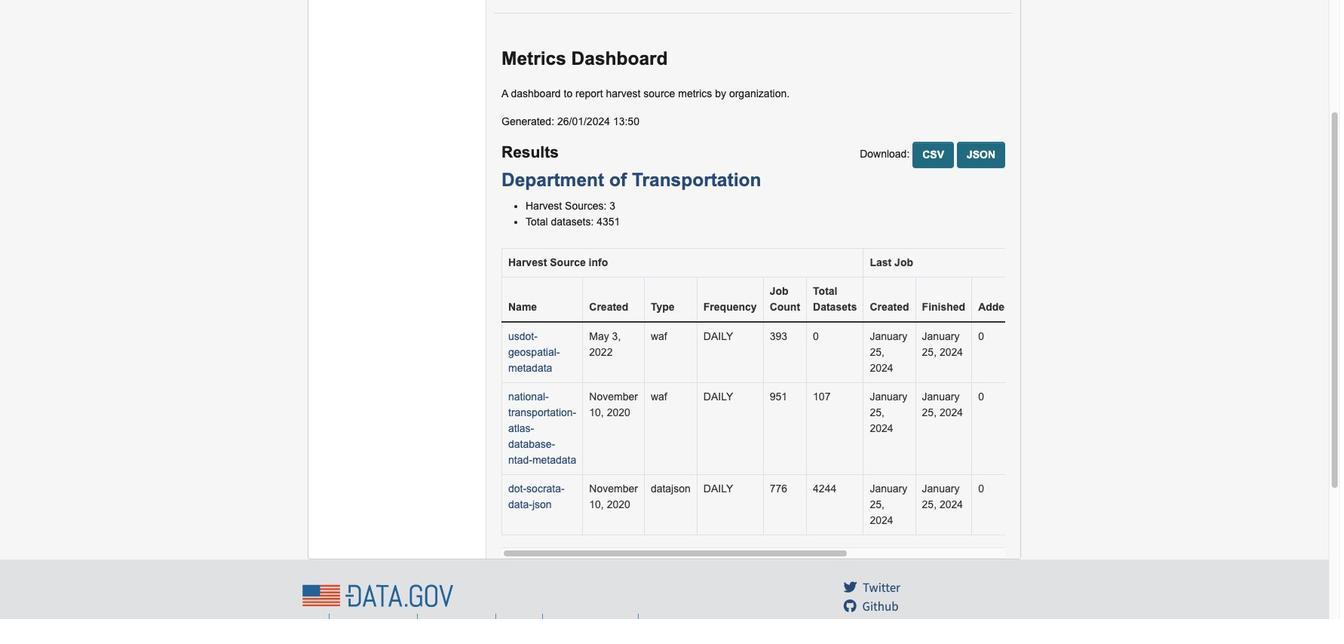 Task type: locate. For each thing, give the bounding box(es) containing it.
metadata inside the usdot- geospatial- metadata
[[508, 362, 552, 374]]

0 vertical spatial metadata
[[508, 362, 552, 374]]

10, right transportation-
[[589, 406, 604, 419]]

csv link
[[913, 142, 954, 168]]

0 vertical spatial harvest
[[526, 200, 562, 212]]

waf for november 10, 2020
[[651, 391, 667, 403]]

1 vertical spatial 10,
[[589, 499, 604, 511]]

26/01/2024
[[557, 115, 610, 127]]

json link
[[957, 142, 1005, 168]]

created up 3,
[[589, 301, 629, 313]]

generated:
[[502, 115, 554, 127]]

0 for 4244
[[978, 483, 984, 495]]

2 vertical spatial daily
[[703, 483, 733, 495]]

1 november from the top
[[589, 391, 638, 403]]

1 vertical spatial waf
[[651, 391, 667, 403]]

finished
[[922, 301, 965, 313]]

harvest
[[606, 87, 641, 99]]

1 2020 from the top
[[607, 406, 630, 419]]

25,
[[870, 346, 885, 358], [922, 346, 937, 358], [870, 406, 885, 419], [922, 406, 937, 419], [870, 499, 885, 511], [922, 499, 937, 511]]

harvest for harvest source info
[[508, 256, 547, 268]]

2020
[[607, 406, 630, 419], [607, 499, 630, 511]]

2 november from the top
[[589, 483, 638, 495]]

daily down frequency
[[703, 330, 733, 342]]

2 november 10, 2020 from the top
[[589, 483, 638, 511]]

organization.
[[729, 87, 790, 99]]

2 waf from the top
[[651, 391, 667, 403]]

harvest
[[526, 200, 562, 212], [508, 256, 547, 268]]

dot-socrata- data-json link
[[508, 483, 565, 511]]

november 10, 2020 left datajson
[[589, 483, 638, 511]]

2 2020 from the top
[[607, 499, 630, 511]]

776
[[770, 483, 787, 495]]

department
[[502, 170, 604, 190]]

footer
[[0, 560, 1329, 619]]

department of transportation link
[[502, 170, 761, 190]]

2020 for waf
[[607, 406, 630, 419]]

twitter link
[[844, 579, 900, 596]]

harvest down department
[[526, 200, 562, 212]]

0 vertical spatial 2020
[[607, 406, 630, 419]]

4351
[[597, 216, 620, 228]]

0 vertical spatial waf
[[651, 330, 667, 342]]

1 waf from the top
[[651, 330, 667, 342]]

footer containing twitter
[[0, 560, 1329, 619]]

1 november 10, 2020 from the top
[[589, 391, 638, 419]]

1 daily from the top
[[703, 330, 733, 342]]

3 daily from the top
[[703, 483, 733, 495]]

0 horizontal spatial created
[[589, 301, 629, 313]]

total
[[526, 216, 548, 228], [813, 285, 837, 297]]

by
[[715, 87, 726, 99]]

data.gov logo image
[[302, 578, 453, 614]]

of
[[609, 170, 627, 190]]

harvest inside harvest sources: 3 total datasets: 4351
[[526, 200, 562, 212]]

waf
[[651, 330, 667, 342], [651, 391, 667, 403]]

daily left 951
[[703, 391, 733, 403]]

metadata inside the national- transportation- atlas- database- ntad-metadata
[[532, 454, 576, 466]]

atlas-
[[508, 422, 534, 434]]

generated: 26/01/2024 13:50
[[502, 115, 639, 127]]

daily right datajson
[[703, 483, 733, 495]]

github
[[862, 598, 899, 615]]

daily for 776
[[703, 483, 733, 495]]

november 10, 2020
[[589, 391, 638, 419], [589, 483, 638, 511]]

1 horizontal spatial job
[[895, 256, 913, 268]]

transportation
[[632, 170, 761, 190]]

last job
[[870, 256, 913, 268]]

download:
[[860, 148, 913, 160]]

0 horizontal spatial job
[[770, 285, 788, 297]]

2 daily from the top
[[703, 391, 733, 403]]

1 vertical spatial job
[[770, 285, 788, 297]]

november 10, 2020 for waf
[[589, 391, 638, 419]]

total left datasets:
[[526, 216, 548, 228]]

data-
[[508, 499, 532, 511]]

0 vertical spatial november 10, 2020
[[589, 391, 638, 419]]

daily
[[703, 330, 733, 342], [703, 391, 733, 403], [703, 483, 733, 495]]

total up datasets
[[813, 285, 837, 297]]

10, for socrata-
[[589, 499, 604, 511]]

0 vertical spatial 10,
[[589, 406, 604, 419]]

0
[[813, 330, 819, 342], [978, 330, 984, 342], [978, 391, 984, 403], [978, 483, 984, 495]]

harvest source info
[[508, 256, 608, 268]]

0 horizontal spatial total
[[526, 216, 548, 228]]

created down last job
[[870, 301, 909, 313]]

2024
[[940, 346, 963, 358], [870, 362, 893, 374], [940, 406, 963, 419], [870, 422, 893, 434], [940, 499, 963, 511], [870, 514, 893, 526]]

0 for 107
[[978, 391, 984, 403]]

national- transportation- atlas- database- ntad-metadata link
[[508, 391, 576, 466]]

november 10, 2020 down 2022 on the left bottom of page
[[589, 391, 638, 419]]

metadata
[[508, 362, 552, 374], [532, 454, 576, 466]]

november down 2022 on the left bottom of page
[[589, 391, 638, 403]]

job right last
[[895, 256, 913, 268]]

metadata down geospatial-
[[508, 362, 552, 374]]

1 10, from the top
[[589, 406, 604, 419]]

1 horizontal spatial total
[[813, 285, 837, 297]]

november
[[589, 391, 638, 403], [589, 483, 638, 495]]

total datasets
[[813, 285, 857, 313]]

1 vertical spatial daily
[[703, 391, 733, 403]]

0 vertical spatial daily
[[703, 330, 733, 342]]

2 10, from the top
[[589, 499, 604, 511]]

a dashboard to report harvest source metrics by organization.
[[502, 87, 790, 99]]

1 vertical spatial harvest
[[508, 256, 547, 268]]

harvest left the "source"
[[508, 256, 547, 268]]

1 horizontal spatial created
[[870, 301, 909, 313]]

to
[[564, 87, 573, 99]]

national- transportation- atlas- database- ntad-metadata
[[508, 391, 576, 466]]

10,
[[589, 406, 604, 419], [589, 499, 604, 511]]

0 vertical spatial november
[[589, 391, 638, 403]]

1 vertical spatial november 10, 2020
[[589, 483, 638, 511]]

1 vertical spatial 2020
[[607, 499, 630, 511]]

source
[[550, 256, 586, 268]]

may
[[589, 330, 609, 342]]

report
[[575, 87, 603, 99]]

datajson
[[651, 483, 691, 495]]

1 vertical spatial metadata
[[532, 454, 576, 466]]

job
[[895, 256, 913, 268], [770, 285, 788, 297]]

january 25, 2024
[[870, 330, 907, 374], [922, 330, 963, 358], [870, 391, 907, 434], [922, 391, 963, 419], [870, 483, 907, 526], [922, 483, 963, 511]]

job up count
[[770, 285, 788, 297]]

1 vertical spatial november
[[589, 483, 638, 495]]

metadata down database-
[[532, 454, 576, 466]]

github image
[[844, 601, 856, 613]]

usdot- geospatial- metadata link
[[508, 330, 560, 374]]

0 vertical spatial total
[[526, 216, 548, 228]]

10, right json
[[589, 499, 604, 511]]

twitter
[[863, 579, 900, 596]]

1 vertical spatial total
[[813, 285, 837, 297]]

4244
[[813, 483, 837, 495]]

january
[[870, 330, 907, 342], [922, 330, 960, 342], [870, 391, 907, 403], [922, 391, 960, 403], [870, 483, 907, 495], [922, 483, 960, 495]]

metrics
[[502, 48, 566, 69]]

created
[[589, 301, 629, 313], [870, 301, 909, 313]]

november left datajson
[[589, 483, 638, 495]]



Task type: describe. For each thing, give the bounding box(es) containing it.
metrics
[[678, 87, 712, 99]]

info
[[589, 256, 608, 268]]

november for waf
[[589, 391, 638, 403]]

may 3, 2022
[[589, 330, 621, 358]]

last
[[870, 256, 892, 268]]

datasets
[[813, 301, 857, 313]]

0 for 0
[[978, 330, 984, 342]]

metrics dashboard
[[502, 48, 668, 69]]

1 created from the left
[[589, 301, 629, 313]]

github link
[[844, 598, 899, 615]]

added
[[978, 301, 1011, 313]]

count
[[770, 301, 800, 313]]

transportation-
[[508, 406, 576, 419]]

november 10, 2020 for datajson
[[589, 483, 638, 511]]

job count
[[770, 285, 800, 313]]

total inside harvest sources: 3 total datasets: 4351
[[526, 216, 548, 228]]

dashboard
[[511, 87, 561, 99]]

sources:
[[565, 200, 607, 212]]

3
[[610, 200, 615, 212]]

daily for 393
[[703, 330, 733, 342]]

database-
[[508, 438, 555, 450]]

usdot- geospatial- metadata
[[508, 330, 560, 374]]

results
[[502, 143, 559, 161]]

dot-socrata- data-json
[[508, 483, 565, 511]]

usdot-
[[508, 330, 538, 342]]

10, for transportation-
[[589, 406, 604, 419]]

json
[[967, 148, 995, 161]]

twitter image
[[844, 581, 857, 594]]

source
[[644, 87, 675, 99]]

2020 for datajson
[[607, 499, 630, 511]]

daily for 951
[[703, 391, 733, 403]]

datasets:
[[551, 216, 594, 228]]

total inside total datasets
[[813, 285, 837, 297]]

harvest for harvest sources: 3 total datasets: 4351
[[526, 200, 562, 212]]

393
[[770, 330, 787, 342]]

951
[[770, 391, 787, 403]]

3,
[[612, 330, 621, 342]]

national-
[[508, 391, 549, 403]]

geospatial-
[[508, 346, 560, 358]]

json
[[532, 499, 552, 511]]

dashboard
[[571, 48, 668, 69]]

107
[[813, 391, 831, 403]]

november for datajson
[[589, 483, 638, 495]]

waf for may 3, 2022
[[651, 330, 667, 342]]

frequency
[[703, 301, 757, 313]]

socrata-
[[526, 483, 565, 495]]

13:50
[[613, 115, 639, 127]]

job inside job count
[[770, 285, 788, 297]]

csv
[[922, 148, 944, 161]]

2022
[[589, 346, 613, 358]]

department of transportation
[[502, 170, 761, 190]]

0 vertical spatial job
[[895, 256, 913, 268]]

2 created from the left
[[870, 301, 909, 313]]

name
[[508, 301, 537, 313]]

type
[[651, 301, 675, 313]]

ntad-
[[508, 454, 532, 466]]

harvest sources: 3 total datasets: 4351
[[526, 200, 620, 228]]

a
[[502, 87, 508, 99]]

dot-
[[508, 483, 526, 495]]



Task type: vqa. For each thing, say whether or not it's contained in the screenshot.


